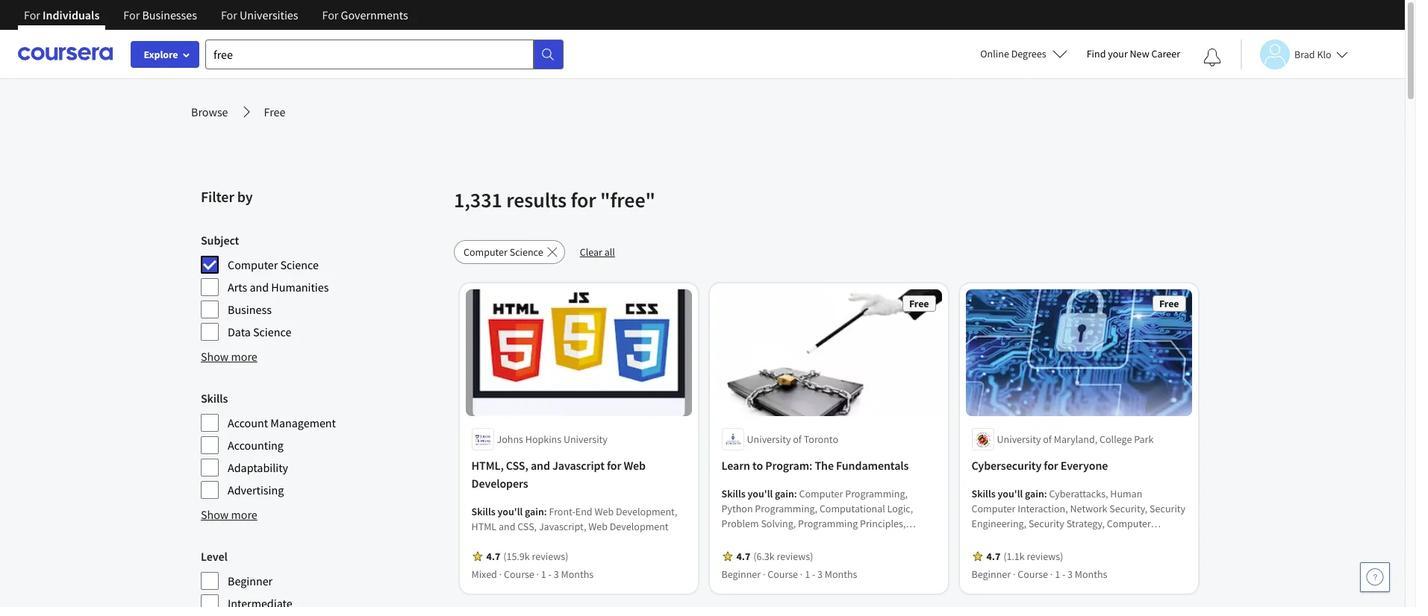 Task type: describe. For each thing, give the bounding box(es) containing it.
front-
[[550, 506, 576, 519]]

cybersecurity for everyone link
[[972, 457, 1186, 475]]

new
[[1130, 47, 1150, 60]]

2 · from the left
[[537, 569, 539, 582]]

account management
[[228, 416, 336, 431]]

end
[[576, 506, 593, 519]]

for universities
[[221, 7, 298, 22]]

3 3 from the left
[[1068, 569, 1073, 582]]

front-end web development, html and css, javascript, web development
[[472, 506, 678, 534]]

by
[[237, 187, 253, 206]]

incident
[[1010, 563, 1046, 576]]

for inside cybersecurity for everyone link
[[1044, 459, 1059, 474]]

javascript,
[[539, 521, 587, 534]]

4.7 (6.3k reviews)
[[737, 551, 814, 564]]

mathematics,
[[833, 548, 891, 561]]

science down business
[[253, 325, 291, 340]]

tools,
[[830, 533, 856, 546]]

show more button for data science
[[201, 348, 257, 366]]

and inside subject group
[[250, 280, 269, 295]]

help center image
[[1366, 569, 1384, 587]]

0 horizontal spatial management,
[[992, 548, 1052, 561]]

1 vertical spatial thinking,
[[790, 548, 831, 561]]

process
[[894, 548, 927, 561]]

science inside "button"
[[510, 246, 543, 259]]

advertising
[[228, 483, 284, 498]]

college
[[1100, 433, 1133, 447]]

logic,
[[888, 503, 914, 516]]

show more button for advertising
[[201, 506, 257, 524]]

(15.9k
[[504, 551, 530, 564]]

strategy,
[[1067, 518, 1105, 531]]

skills for html, css, and javascript for web developers
[[472, 506, 496, 519]]

computer programming, python programming, computational logic, problem solving, programming principles, computer programming tools, critical thinking, computational thinking, mathematics, process analysis
[[722, 488, 932, 576]]

- for the
[[813, 569, 816, 582]]

- for javascript
[[549, 569, 552, 582]]

data
[[228, 325, 251, 340]]

3 reviews) from the left
[[1027, 551, 1064, 564]]

skills inside skills group
[[201, 391, 228, 406]]

maryland,
[[1054, 433, 1098, 447]]

3 for javascript
[[554, 569, 559, 582]]

principles,
[[861, 518, 906, 531]]

cybersecurity for everyone
[[972, 459, 1109, 474]]

banner navigation
[[12, 0, 420, 41]]

: for and
[[545, 506, 547, 519]]

developers
[[472, 477, 529, 492]]

explore button
[[131, 41, 199, 68]]

gain for css,
[[525, 506, 545, 519]]

"free"
[[600, 187, 655, 214]]

1 vertical spatial computational
[[722, 548, 788, 561]]

park
[[1135, 433, 1154, 447]]

hopkins
[[526, 433, 562, 447]]

find
[[1087, 47, 1106, 60]]

: for program:
[[795, 488, 798, 501]]

for individuals
[[24, 7, 100, 22]]

css, inside html, css, and javascript for web developers
[[506, 459, 529, 474]]

account
[[228, 416, 268, 431]]

1 for javascript
[[542, 569, 547, 582]]

and inside front-end web development, html and css, javascript, web development
[[499, 521, 516, 534]]

network
[[1071, 503, 1108, 516]]

engineering,
[[972, 518, 1027, 531]]

clear
[[580, 246, 602, 259]]

clear all
[[580, 246, 615, 259]]

computer inside subject group
[[228, 258, 278, 273]]

brad klo button
[[1241, 39, 1348, 69]]

computer science button
[[454, 240, 565, 264]]

4.7 (1.1k reviews)
[[987, 551, 1064, 564]]

html, css, and javascript for web developers
[[472, 459, 646, 492]]

career
[[1152, 47, 1180, 60]]

and inside html, css, and javascript for web developers
[[531, 459, 551, 474]]

3 months from the left
[[1075, 569, 1108, 582]]

1 vertical spatial programming,
[[755, 503, 818, 516]]

4.7 for learn to program: the fundamentals
[[737, 551, 751, 564]]

accounting
[[228, 438, 284, 453]]

javascript
[[553, 459, 605, 474]]

online
[[981, 47, 1009, 60]]

models,
[[1010, 533, 1044, 546]]

6 · from the left
[[1051, 569, 1053, 582]]

computer inside computer science "button"
[[464, 246, 508, 259]]

mixed
[[472, 569, 498, 582]]

show for advertising
[[201, 508, 229, 523]]

1 for the
[[805, 569, 811, 582]]

science up humanities
[[280, 258, 319, 273]]

human
[[1111, 488, 1143, 501]]

subject group
[[201, 231, 445, 342]]

gain for for
[[1026, 488, 1045, 501]]

skills you'll gain : for cybersecurity
[[972, 488, 1050, 501]]

fundamentals
[[837, 459, 909, 474]]

university for cybersecurity
[[997, 433, 1042, 447]]

skills for learn to program: the fundamentals
[[722, 488, 746, 501]]

security down park
[[1150, 503, 1186, 516]]

gain for to
[[775, 488, 795, 501]]

find your new career link
[[1079, 45, 1188, 63]]

(1.1k
[[1004, 551, 1025, 564]]

python
[[722, 503, 753, 516]]

4.7 (15.9k reviews)
[[487, 551, 569, 564]]

of for program:
[[793, 433, 802, 447]]

for for individuals
[[24, 7, 40, 22]]

online degrees
[[981, 47, 1046, 60]]

free for learn to program: the fundamentals
[[910, 297, 930, 311]]

you'll for learn
[[748, 488, 773, 501]]

leadership
[[1046, 533, 1094, 546]]

clear all button
[[571, 240, 624, 264]]

software
[[1054, 548, 1093, 561]]

risk
[[972, 548, 990, 561]]

0 vertical spatial security,
[[1110, 503, 1148, 516]]

3 course from the left
[[1018, 569, 1049, 582]]

web inside html, css, and javascript for web developers
[[624, 459, 646, 474]]

cybersecurity
[[972, 459, 1042, 474]]

more for data science
[[231, 349, 257, 364]]

klo
[[1317, 47, 1332, 61]]

to
[[753, 459, 764, 474]]

months for javascript
[[561, 569, 594, 582]]

find your new career
[[1087, 47, 1180, 60]]

university of maryland, college park
[[997, 433, 1154, 447]]

1 horizontal spatial management,
[[1115, 533, 1175, 546]]

mixed · course · 1 - 3 months
[[472, 569, 594, 582]]

html,
[[472, 459, 504, 474]]

security down interaction,
[[1029, 518, 1065, 531]]

learn
[[722, 459, 751, 474]]

businesses
[[142, 7, 197, 22]]

johns hopkins university
[[497, 433, 608, 447]]

filter by
[[201, 187, 253, 206]]

beginner for cybersecurity
[[972, 569, 1011, 582]]

course for the
[[768, 569, 799, 582]]

4.7 for cybersecurity for everyone
[[987, 551, 1001, 564]]

1,331
[[454, 187, 502, 214]]

you'll for cybersecurity
[[998, 488, 1023, 501]]

browse link
[[191, 103, 228, 121]]

1 university from the left
[[564, 433, 608, 447]]



Task type: locate. For each thing, give the bounding box(es) containing it.
programming
[[799, 518, 858, 531], [768, 533, 828, 546]]

4.7 left (6.3k
[[737, 551, 751, 564]]

free for cybersecurity for everyone
[[1160, 297, 1180, 311]]

show notifications image
[[1204, 49, 1221, 66]]

1 horizontal spatial free
[[910, 297, 930, 311]]

for left universities in the top of the page
[[221, 7, 237, 22]]

computer science inside "button"
[[464, 246, 543, 259]]

2 horizontal spatial skills you'll gain :
[[972, 488, 1050, 501]]

2 1 from the left
[[805, 569, 811, 582]]

1 - from the left
[[549, 569, 552, 582]]

1 vertical spatial web
[[595, 506, 614, 519]]

programming, up solving,
[[755, 503, 818, 516]]

reviews) for the
[[777, 551, 814, 564]]

3 4.7 from the left
[[987, 551, 1001, 564]]

security
[[1150, 503, 1186, 516], [1029, 518, 1065, 531], [972, 533, 1008, 546], [972, 563, 1008, 576]]

adaptability
[[228, 461, 288, 476]]

- down 4.7 (15.9k reviews)
[[549, 569, 552, 582]]

1 vertical spatial show more button
[[201, 506, 257, 524]]

skills up 'account'
[[201, 391, 228, 406]]

brad
[[1295, 47, 1315, 61]]

gain down program:
[[775, 488, 795, 501]]

1 3 from the left
[[554, 569, 559, 582]]

university of toronto
[[747, 433, 839, 447]]

for
[[24, 7, 40, 22], [123, 7, 140, 22], [221, 7, 237, 22], [322, 7, 339, 22]]

1 vertical spatial more
[[231, 508, 257, 523]]

university up 'cybersecurity'
[[997, 433, 1042, 447]]

: for everyone
[[1045, 488, 1048, 501]]

of
[[793, 433, 802, 447], [1044, 433, 1052, 447]]

gain
[[775, 488, 795, 501], [1026, 488, 1045, 501], [525, 506, 545, 519]]

1 vertical spatial show more
[[201, 508, 257, 523]]

0 horizontal spatial 3
[[554, 569, 559, 582]]

3 for from the left
[[221, 7, 237, 22]]

web up development,
[[624, 459, 646, 474]]

analysis
[[722, 563, 758, 576]]

1 show more from the top
[[201, 349, 257, 364]]

2 university from the left
[[747, 433, 791, 447]]

css, inside front-end web development, html and css, javascript, web development
[[518, 521, 537, 534]]

months
[[561, 569, 594, 582], [825, 569, 858, 582], [1075, 569, 1108, 582]]

2 reviews) from the left
[[777, 551, 814, 564]]

and down strategy,
[[1096, 533, 1113, 546]]

1 vertical spatial management
[[1048, 563, 1105, 576]]

1 horizontal spatial computational
[[820, 503, 886, 516]]

beginner inside level group
[[228, 574, 273, 589]]

for right javascript
[[607, 459, 622, 474]]

1 horizontal spatial 3
[[818, 569, 823, 582]]

1 horizontal spatial :
[[795, 488, 798, 501]]

toronto
[[804, 433, 839, 447]]

1 horizontal spatial beginner · course · 1 - 3 months
[[972, 569, 1108, 582]]

computer
[[464, 246, 508, 259], [228, 258, 278, 273], [800, 488, 844, 501], [972, 503, 1016, 516], [1108, 518, 1152, 531], [722, 533, 766, 546], [1135, 548, 1179, 561]]

1 horizontal spatial of
[[1044, 433, 1052, 447]]

web right end
[[595, 506, 614, 519]]

course down 4.7 (6.3k reviews)
[[768, 569, 799, 582]]

for businesses
[[123, 7, 197, 22]]

business
[[228, 302, 272, 317]]

reviews) for javascript
[[532, 551, 569, 564]]

1 down software on the bottom of page
[[1055, 569, 1061, 582]]

: left "front-" at bottom
[[545, 506, 547, 519]]

computer science up arts and humanities
[[228, 258, 319, 273]]

0 vertical spatial management,
[[1115, 533, 1175, 546]]

1 horizontal spatial you'll
[[748, 488, 773, 501]]

3 - from the left
[[1063, 569, 1066, 582]]

1 show more button from the top
[[201, 348, 257, 366]]

0 horizontal spatial you'll
[[498, 506, 523, 519]]

beginner
[[722, 569, 761, 582], [972, 569, 1011, 582], [228, 574, 273, 589]]

everyone
[[1061, 459, 1109, 474]]

3 · from the left
[[763, 569, 766, 582]]

computer science inside subject group
[[228, 258, 319, 273]]

3 university from the left
[[997, 433, 1042, 447]]

show for data science
[[201, 349, 229, 364]]

months down javascript,
[[561, 569, 594, 582]]

you'll
[[748, 488, 773, 501], [998, 488, 1023, 501], [498, 506, 523, 519]]

5 · from the left
[[1014, 569, 1016, 582]]

and inside cyberattacks, human computer interaction, network security, security engineering, security strategy, computer security models, leadership and management, risk management, software security, computer security incident management
[[1096, 533, 1113, 546]]

: down program:
[[795, 488, 798, 501]]

2 months from the left
[[825, 569, 858, 582]]

2 of from the left
[[1044, 433, 1052, 447]]

0 vertical spatial management
[[271, 416, 336, 431]]

computational up "tools,"
[[820, 503, 886, 516]]

johns
[[497, 433, 524, 447]]

management, down human
[[1115, 533, 1175, 546]]

security, down human
[[1110, 503, 1148, 516]]

show down the data
[[201, 349, 229, 364]]

months down software on the bottom of page
[[1075, 569, 1108, 582]]

reviews) down models,
[[1027, 551, 1064, 564]]

browse
[[191, 105, 228, 119]]

2 horizontal spatial for
[[1044, 459, 1059, 474]]

4.7 for html, css, and javascript for web developers
[[487, 551, 501, 564]]

security down risk
[[972, 563, 1008, 576]]

university up javascript
[[564, 433, 608, 447]]

2 horizontal spatial months
[[1075, 569, 1108, 582]]

0 horizontal spatial course
[[504, 569, 535, 582]]

0 vertical spatial computational
[[820, 503, 886, 516]]

0 horizontal spatial beginner · course · 1 - 3 months
[[722, 569, 858, 582]]

· right incident
[[1051, 569, 1053, 582]]

· right mixed
[[500, 569, 502, 582]]

skills for cybersecurity for everyone
[[972, 488, 996, 501]]

· down (6.3k
[[763, 569, 766, 582]]

filter
[[201, 187, 234, 206]]

2 show more from the top
[[201, 508, 257, 523]]

for left individuals
[[24, 7, 40, 22]]

4 · from the left
[[801, 569, 803, 582]]

of for everyone
[[1044, 433, 1052, 447]]

beginner · course · 1 - 3 months down 4.7 (6.3k reviews)
[[722, 569, 858, 582]]

management inside cyberattacks, human computer interaction, network security, security engineering, security strategy, computer security models, leadership and management, risk management, software security, computer security incident management
[[1048, 563, 1105, 576]]

1 horizontal spatial course
[[768, 569, 799, 582]]

show more
[[201, 349, 257, 364], [201, 508, 257, 523]]

solving,
[[761, 518, 796, 531]]

cyberattacks, human computer interaction, network security, security engineering, security strategy, computer security models, leadership and management, risk management, software security, computer security incident management
[[972, 488, 1186, 576]]

0 vertical spatial show
[[201, 349, 229, 364]]

· down 4.7 (6.3k reviews)
[[801, 569, 803, 582]]

show
[[201, 349, 229, 364], [201, 508, 229, 523]]

0 vertical spatial show more
[[201, 349, 257, 364]]

: up interaction,
[[1045, 488, 1048, 501]]

skills you'll gain : for html,
[[472, 506, 550, 519]]

course down 4.7 (1.1k reviews)
[[1018, 569, 1049, 582]]

governments
[[341, 7, 408, 22]]

and right arts
[[250, 280, 269, 295]]

1 reviews) from the left
[[532, 551, 569, 564]]

0 vertical spatial more
[[231, 349, 257, 364]]

you'll up python
[[748, 488, 773, 501]]

degrees
[[1011, 47, 1046, 60]]

2 for from the left
[[123, 7, 140, 22]]

management down software on the bottom of page
[[1048, 563, 1105, 576]]

for governments
[[322, 7, 408, 22]]

show more for data science
[[201, 349, 257, 364]]

1 horizontal spatial 1
[[805, 569, 811, 582]]

0 horizontal spatial :
[[545, 506, 547, 519]]

1 horizontal spatial months
[[825, 569, 858, 582]]

computer science down 1,331
[[464, 246, 543, 259]]

1 horizontal spatial skills you'll gain :
[[722, 488, 800, 501]]

more for advertising
[[231, 508, 257, 523]]

0 horizontal spatial -
[[549, 569, 552, 582]]

0 horizontal spatial thinking,
[[790, 548, 831, 561]]

· down 4.7 (15.9k reviews)
[[537, 569, 539, 582]]

1 vertical spatial management,
[[992, 548, 1052, 561]]

html, css, and javascript for web developers link
[[472, 457, 686, 493]]

1 of from the left
[[793, 433, 802, 447]]

level
[[201, 550, 228, 564]]

2 horizontal spatial :
[[1045, 488, 1048, 501]]

all
[[605, 246, 615, 259]]

2 horizontal spatial -
[[1063, 569, 1066, 582]]

1 horizontal spatial computer science
[[464, 246, 543, 259]]

2 course from the left
[[768, 569, 799, 582]]

2 horizontal spatial beginner
[[972, 569, 1011, 582]]

science down results
[[510, 246, 543, 259]]

1 vertical spatial show
[[201, 508, 229, 523]]

·
[[500, 569, 502, 582], [537, 569, 539, 582], [763, 569, 766, 582], [801, 569, 803, 582], [1014, 569, 1016, 582], [1051, 569, 1053, 582]]

1 horizontal spatial gain
[[775, 488, 795, 501]]

None search field
[[205, 39, 564, 69]]

free
[[264, 105, 286, 119], [910, 297, 930, 311], [1160, 297, 1180, 311]]

2 horizontal spatial free
[[1160, 297, 1180, 311]]

management inside skills group
[[271, 416, 336, 431]]

for for universities
[[221, 7, 237, 22]]

show more down advertising
[[201, 508, 257, 523]]

coursera image
[[18, 42, 113, 66]]

beginner · course · 1 - 3 months for to
[[722, 569, 858, 582]]

2 horizontal spatial 3
[[1068, 569, 1073, 582]]

more down the data
[[231, 349, 257, 364]]

beginner for learn
[[722, 569, 761, 582]]

programming,
[[846, 488, 908, 501], [755, 503, 818, 516]]

and down hopkins
[[531, 459, 551, 474]]

skills up html
[[472, 506, 496, 519]]

management,
[[1115, 533, 1175, 546], [992, 548, 1052, 561]]

thinking, down "tools,"
[[790, 548, 831, 561]]

1 vertical spatial css,
[[518, 521, 537, 534]]

4.7 left (1.1k
[[987, 551, 1001, 564]]

What do you want to learn? text field
[[205, 39, 534, 69]]

critical
[[858, 533, 889, 546]]

cyberattacks,
[[1050, 488, 1109, 501]]

and right html
[[499, 521, 516, 534]]

skills you'll gain : down 'cybersecurity'
[[972, 488, 1050, 501]]

results
[[506, 187, 567, 214]]

0 horizontal spatial programming,
[[755, 503, 818, 516]]

the
[[815, 459, 834, 474]]

programming up "tools,"
[[799, 518, 858, 531]]

0 horizontal spatial 1
[[542, 569, 547, 582]]

computational up analysis in the right of the page
[[722, 548, 788, 561]]

university up "to"
[[747, 433, 791, 447]]

0 vertical spatial thinking,
[[891, 533, 932, 546]]

for left businesses
[[123, 7, 140, 22]]

1 months from the left
[[561, 569, 594, 582]]

2 horizontal spatial 4.7
[[987, 551, 1001, 564]]

show more button
[[201, 348, 257, 366], [201, 506, 257, 524]]

2 horizontal spatial university
[[997, 433, 1042, 447]]

2 show from the top
[[201, 508, 229, 523]]

for left ""free""
[[571, 187, 596, 214]]

security up risk
[[972, 533, 1008, 546]]

1 vertical spatial programming
[[768, 533, 828, 546]]

university for learn
[[747, 433, 791, 447]]

online degrees button
[[969, 37, 1079, 70]]

1 horizontal spatial for
[[607, 459, 622, 474]]

show more button down advertising
[[201, 506, 257, 524]]

css, up 4.7 (15.9k reviews)
[[518, 521, 537, 534]]

and
[[250, 280, 269, 295], [531, 459, 551, 474], [499, 521, 516, 534], [1096, 533, 1113, 546]]

gain left "front-" at bottom
[[525, 506, 545, 519]]

you'll down developers
[[498, 506, 523, 519]]

level group
[[201, 548, 445, 608]]

0 vertical spatial web
[[624, 459, 646, 474]]

course down (15.9k
[[504, 569, 535, 582]]

-
[[549, 569, 552, 582], [813, 569, 816, 582], [1063, 569, 1066, 582]]

2 horizontal spatial reviews)
[[1027, 551, 1064, 564]]

2 horizontal spatial you'll
[[998, 488, 1023, 501]]

individuals
[[43, 7, 100, 22]]

0 horizontal spatial months
[[561, 569, 594, 582]]

thinking,
[[891, 533, 932, 546], [790, 548, 831, 561]]

management, down models,
[[992, 548, 1052, 561]]

1 for from the left
[[24, 7, 40, 22]]

data science
[[228, 325, 291, 340]]

css,
[[506, 459, 529, 474], [518, 521, 537, 534]]

0 horizontal spatial beginner
[[228, 574, 273, 589]]

4.7 up mixed
[[487, 551, 501, 564]]

1 beginner · course · 1 - 3 months from the left
[[722, 569, 858, 582]]

skills you'll gain : up python
[[722, 488, 800, 501]]

1 horizontal spatial programming,
[[846, 488, 908, 501]]

1 course from the left
[[504, 569, 535, 582]]

0 horizontal spatial of
[[793, 433, 802, 447]]

4 for from the left
[[322, 7, 339, 22]]

of up "cybersecurity for everyone"
[[1044, 433, 1052, 447]]

1 horizontal spatial 4.7
[[737, 551, 751, 564]]

2 show more button from the top
[[201, 506, 257, 524]]

1 horizontal spatial management
[[1048, 563, 1105, 576]]

0 horizontal spatial free
[[264, 105, 286, 119]]

beginner · course · 1 - 3 months for for
[[972, 569, 1108, 582]]

months for the
[[825, 569, 858, 582]]

0 vertical spatial programming,
[[846, 488, 908, 501]]

course for javascript
[[504, 569, 535, 582]]

management
[[271, 416, 336, 431], [1048, 563, 1105, 576]]

web down end
[[589, 521, 608, 534]]

0 vertical spatial programming
[[799, 518, 858, 531]]

reviews) up mixed · course · 1 - 3 months at the bottom of page
[[532, 551, 569, 564]]

2 horizontal spatial gain
[[1026, 488, 1045, 501]]

thinking, up process
[[891, 533, 932, 546]]

learn to program: the fundamentals link
[[722, 457, 936, 475]]

for for governments
[[322, 7, 339, 22]]

1 horizontal spatial -
[[813, 569, 816, 582]]

1 horizontal spatial thinking,
[[891, 533, 932, 546]]

skills up engineering,
[[972, 488, 996, 501]]

1 more from the top
[[231, 349, 257, 364]]

brad klo
[[1295, 47, 1332, 61]]

1 horizontal spatial reviews)
[[777, 551, 814, 564]]

0 horizontal spatial computer science
[[228, 258, 319, 273]]

subject
[[201, 233, 239, 248]]

1 4.7 from the left
[[487, 551, 501, 564]]

of left toronto
[[793, 433, 802, 447]]

1 horizontal spatial beginner
[[722, 569, 761, 582]]

arts and humanities
[[228, 280, 329, 295]]

- down software on the bottom of page
[[1063, 569, 1066, 582]]

skills
[[201, 391, 228, 406], [722, 488, 746, 501], [972, 488, 996, 501], [472, 506, 496, 519]]

for left governments
[[322, 7, 339, 22]]

2 4.7 from the left
[[737, 551, 751, 564]]

1 down 4.7 (15.9k reviews)
[[542, 569, 547, 582]]

learn to program: the fundamentals
[[722, 459, 909, 474]]

0 vertical spatial css,
[[506, 459, 529, 474]]

1,331 results for "free"
[[454, 187, 655, 214]]

program:
[[766, 459, 813, 474]]

2 vertical spatial web
[[589, 521, 608, 534]]

development
[[610, 521, 669, 534]]

2 3 from the left
[[818, 569, 823, 582]]

2 - from the left
[[813, 569, 816, 582]]

0 horizontal spatial skills you'll gain :
[[472, 506, 550, 519]]

reviews) right (6.3k
[[777, 551, 814, 564]]

gain up interaction,
[[1026, 488, 1045, 501]]

0 horizontal spatial management
[[271, 416, 336, 431]]

management up accounting
[[271, 416, 336, 431]]

2 horizontal spatial course
[[1018, 569, 1049, 582]]

0 horizontal spatial for
[[571, 187, 596, 214]]

beginner · course · 1 - 3 months down 4.7 (1.1k reviews)
[[972, 569, 1108, 582]]

0 horizontal spatial gain
[[525, 506, 545, 519]]

course
[[504, 569, 535, 582], [768, 569, 799, 582], [1018, 569, 1049, 582]]

for inside html, css, and javascript for web developers
[[607, 459, 622, 474]]

- down 4.7 (6.3k reviews)
[[813, 569, 816, 582]]

0 vertical spatial show more button
[[201, 348, 257, 366]]

show more down the data
[[201, 349, 257, 364]]

more
[[231, 349, 257, 364], [231, 508, 257, 523]]

html
[[472, 521, 497, 534]]

months down mathematics,
[[825, 569, 858, 582]]

1 horizontal spatial university
[[747, 433, 791, 447]]

skills you'll gain : up html
[[472, 506, 550, 519]]

science
[[510, 246, 543, 259], [280, 258, 319, 273], [253, 325, 291, 340]]

0 horizontal spatial computational
[[722, 548, 788, 561]]

0 horizontal spatial reviews)
[[532, 551, 569, 564]]

0 horizontal spatial 4.7
[[487, 551, 501, 564]]

programming down solving,
[[768, 533, 828, 546]]

skills you'll gain : for learn
[[722, 488, 800, 501]]

css, up developers
[[506, 459, 529, 474]]

1 show from the top
[[201, 349, 229, 364]]

universities
[[240, 7, 298, 22]]

your
[[1108, 47, 1128, 60]]

2 beginner · course · 1 - 3 months from the left
[[972, 569, 1108, 582]]

arts
[[228, 280, 247, 295]]

show up the level
[[201, 508, 229, 523]]

more down advertising
[[231, 508, 257, 523]]

for for businesses
[[123, 7, 140, 22]]

for left everyone
[[1044, 459, 1059, 474]]

1 · from the left
[[500, 569, 502, 582]]

0 horizontal spatial university
[[564, 433, 608, 447]]

3 1 from the left
[[1055, 569, 1061, 582]]

programming, up logic,
[[846, 488, 908, 501]]

· down (1.1k
[[1014, 569, 1016, 582]]

1 1 from the left
[[542, 569, 547, 582]]

2 horizontal spatial 1
[[1055, 569, 1061, 582]]

security, right software on the bottom of page
[[1095, 548, 1133, 561]]

problem
[[722, 518, 759, 531]]

skills group
[[201, 390, 445, 500]]

show more for advertising
[[201, 508, 257, 523]]

you'll down 'cybersecurity'
[[998, 488, 1023, 501]]

2 more from the top
[[231, 508, 257, 523]]

show more button down the data
[[201, 348, 257, 366]]

skills up python
[[722, 488, 746, 501]]

:
[[795, 488, 798, 501], [1045, 488, 1048, 501], [545, 506, 547, 519]]

3 for the
[[818, 569, 823, 582]]

1 down 4.7 (6.3k reviews)
[[805, 569, 811, 582]]

1 vertical spatial security,
[[1095, 548, 1133, 561]]

skills you'll gain :
[[722, 488, 800, 501], [972, 488, 1050, 501], [472, 506, 550, 519]]

humanities
[[271, 280, 329, 295]]

you'll for html,
[[498, 506, 523, 519]]



Task type: vqa. For each thing, say whether or not it's contained in the screenshot.
arts and humanities
yes



